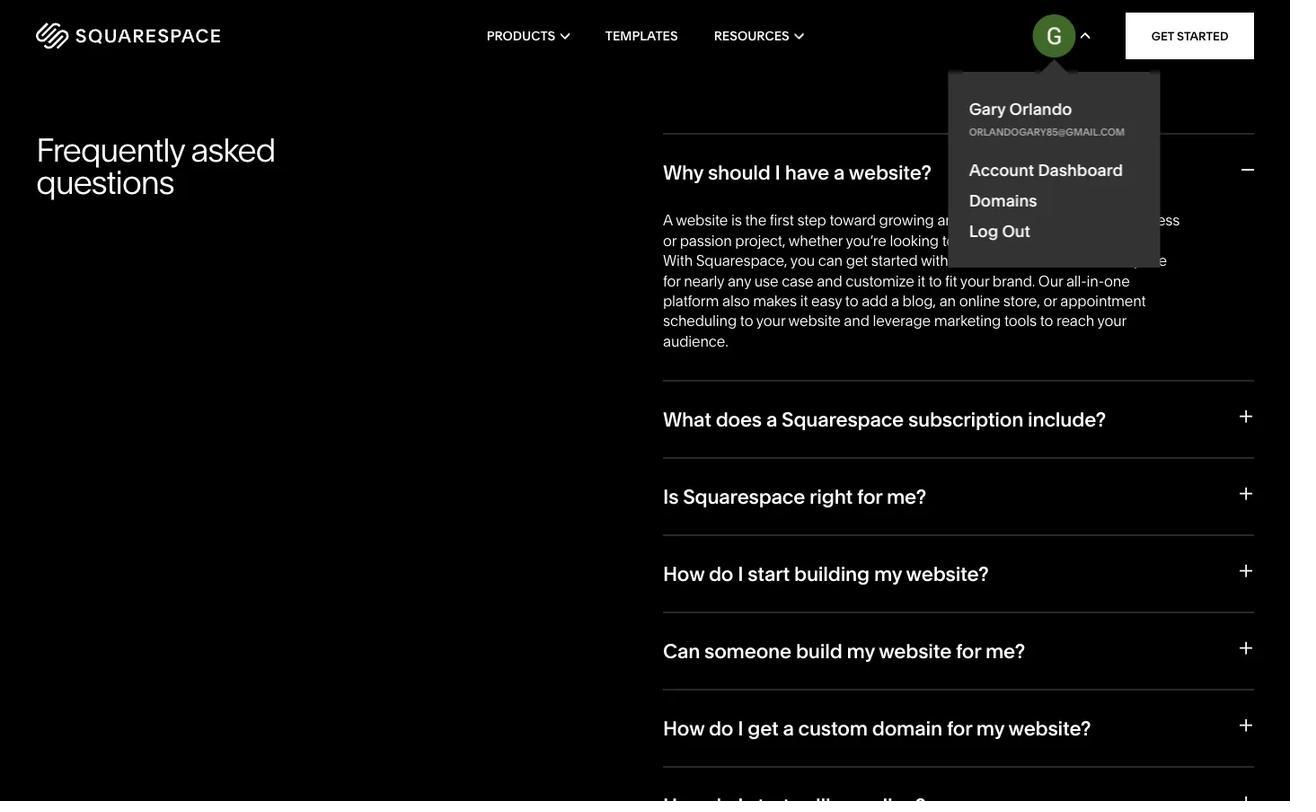 Task type: vqa. For each thing, say whether or not it's contained in the screenshot.
)
no



Task type: locate. For each thing, give the bounding box(es) containing it.
get started
[[1152, 29, 1229, 43]]

online up marketing
[[959, 292, 1000, 310]]

do left start
[[709, 562, 733, 586]]

nearly
[[684, 272, 724, 290]]

to left fit
[[929, 272, 942, 290]]

0 horizontal spatial me?
[[887, 484, 926, 509]]

i for start
[[738, 562, 743, 586]]

squarespace inside dropdown button
[[782, 407, 904, 431]]

can someone build my website for me? button
[[663, 612, 1254, 690]]

1 horizontal spatial get
[[846, 252, 868, 270]]

squarespace up right
[[782, 407, 904, 431]]

1 vertical spatial in-
[[1087, 272, 1104, 290]]

1 vertical spatial and
[[844, 312, 870, 330]]

get
[[1152, 29, 1174, 43]]

0 vertical spatial me?
[[887, 484, 926, 509]]

website?
[[849, 160, 932, 184], [906, 562, 989, 586], [1009, 716, 1091, 740]]

how down can
[[663, 716, 704, 740]]

out
[[1002, 221, 1031, 241]]

i for have
[[775, 160, 781, 184]]

it
[[918, 272, 926, 290], [800, 292, 808, 310]]

1 vertical spatial i
[[738, 562, 743, 586]]

1 vertical spatial it
[[800, 292, 808, 310]]

easy
[[811, 292, 842, 310]]

template
[[1108, 252, 1167, 270]]

for
[[1068, 212, 1085, 229], [663, 272, 681, 290], [857, 484, 882, 509], [956, 639, 981, 663], [947, 716, 972, 740]]

1 vertical spatial how
[[663, 716, 704, 740]]

0 horizontal spatial get
[[748, 716, 779, 740]]

do for get
[[709, 716, 733, 740]]

1 vertical spatial website?
[[906, 562, 989, 586]]

also
[[722, 292, 750, 310]]

audience.
[[663, 333, 728, 350]]

0 horizontal spatial and
[[817, 272, 842, 290]]

class
[[1015, 252, 1049, 270]]

tools
[[1004, 312, 1037, 330]]

log out link
[[969, 221, 1031, 241]]

2 do from the top
[[709, 716, 733, 740]]

my right building
[[874, 562, 902, 586]]

for up how do i get a custom domain for my website? dropdown button
[[956, 639, 981, 663]]

or down a
[[663, 232, 677, 249]]

for inside 'dropdown button'
[[857, 484, 882, 509]]

an
[[938, 212, 954, 229], [940, 292, 956, 310]]

online up sell
[[957, 212, 998, 229]]

get
[[846, 252, 868, 270], [748, 716, 779, 740]]

all-
[[1066, 272, 1087, 290]]

a up fit
[[952, 252, 960, 270]]

1 vertical spatial get
[[748, 716, 779, 740]]

1 vertical spatial an
[[940, 292, 956, 310]]

0 vertical spatial in-
[[998, 252, 1015, 270]]

1 horizontal spatial or
[[1029, 232, 1042, 249]]

started
[[1177, 29, 1229, 43]]

1 do from the top
[[709, 562, 733, 586]]

an down fit
[[940, 292, 956, 310]]

online up best-
[[984, 232, 1025, 249]]

a left 'custom'
[[783, 716, 794, 740]]

questions
[[36, 162, 174, 202]]

in- up brand.
[[998, 252, 1015, 270]]

1 horizontal spatial and
[[844, 312, 870, 330]]

fit
[[945, 272, 957, 290]]

how up can
[[663, 562, 704, 586]]

website down easy
[[789, 312, 841, 330]]

resources button
[[714, 0, 804, 72]]

online
[[957, 212, 998, 229], [984, 232, 1025, 249], [959, 292, 1000, 310]]

my right domain
[[977, 716, 1005, 740]]

squarespace
[[782, 407, 904, 431], [683, 484, 805, 509]]

for up create
[[1068, 212, 1085, 229]]

a right does on the right bottom of the page
[[766, 407, 777, 431]]

someone
[[705, 639, 792, 663]]

your down makes
[[756, 312, 785, 330]]

domains link
[[969, 190, 1140, 210]]

0 vertical spatial how
[[663, 562, 704, 586]]

marketing
[[934, 312, 1001, 330]]

a website is the first step toward growing an online presence for your business or passion project, whether you're looking to sell online or create a portfolio. with squarespace, you can get started with a best-in-class website template for nearly any use case and customize it to fit your brand. our all-in-one platform also makes it easy to add a blog, an online store, or appointment scheduling to your website and leverage marketing tools to reach your audience.
[[663, 212, 1180, 350]]

my right build
[[847, 639, 875, 663]]

a right 'have'
[[834, 160, 845, 184]]

0 vertical spatial squarespace
[[782, 407, 904, 431]]

how for how do i start building my website?
[[663, 562, 704, 586]]

it up blog,
[[918, 272, 926, 290]]

1 how from the top
[[663, 562, 704, 586]]

2 horizontal spatial or
[[1044, 292, 1057, 310]]

account dashboard
[[969, 160, 1123, 180]]

how do i start building my website?
[[663, 562, 989, 586]]

your
[[1088, 212, 1118, 229], [960, 272, 989, 290], [756, 312, 785, 330], [1098, 312, 1127, 330]]

and down add
[[844, 312, 870, 330]]

0 vertical spatial get
[[846, 252, 868, 270]]

0 vertical spatial website?
[[849, 160, 932, 184]]

sell
[[959, 232, 981, 249]]

i left 'have'
[[775, 160, 781, 184]]

do down the someone
[[709, 716, 733, 740]]

why should i have a website?
[[663, 160, 932, 184]]

growing
[[879, 212, 934, 229]]

2 vertical spatial website?
[[1009, 716, 1091, 740]]

it down case
[[800, 292, 808, 310]]

how for how do i get a custom domain for my website?
[[663, 716, 704, 740]]

your down best-
[[960, 272, 989, 290]]

frequently asked questions
[[36, 130, 275, 202]]

store,
[[1004, 292, 1040, 310]]

for right right
[[857, 484, 882, 509]]

have
[[785, 160, 829, 184]]

1 vertical spatial do
[[709, 716, 733, 740]]

to
[[942, 232, 955, 249], [929, 272, 942, 290], [845, 292, 858, 310], [740, 312, 753, 330], [1040, 312, 1053, 330]]

build
[[796, 639, 842, 663]]

with
[[921, 252, 948, 270]]

and down can
[[817, 272, 842, 290]]

website
[[676, 212, 728, 229], [1052, 252, 1104, 270], [789, 312, 841, 330], [879, 639, 952, 663]]

1 vertical spatial squarespace
[[683, 484, 805, 509]]

or down our
[[1044, 292, 1057, 310]]

our
[[1039, 272, 1063, 290]]

0 horizontal spatial or
[[663, 232, 677, 249]]

1 horizontal spatial in-
[[1087, 272, 1104, 290]]

i left start
[[738, 562, 743, 586]]

right
[[810, 484, 853, 509]]

1 vertical spatial my
[[847, 639, 875, 663]]

dashboard
[[1038, 160, 1123, 180]]

1 horizontal spatial me?
[[986, 639, 1025, 663]]

squarespace right is
[[683, 484, 805, 509]]

0 vertical spatial it
[[918, 272, 926, 290]]

2 how from the top
[[663, 716, 704, 740]]

website up domain
[[879, 639, 952, 663]]

for right domain
[[947, 716, 972, 740]]

or down presence
[[1029, 232, 1042, 249]]

0 horizontal spatial it
[[800, 292, 808, 310]]

case
[[782, 272, 814, 290]]

1 horizontal spatial it
[[918, 272, 926, 290]]

i
[[775, 160, 781, 184], [738, 562, 743, 586], [738, 716, 743, 740]]

get down you're
[[846, 252, 868, 270]]

what does a squarespace subscription include? button
[[663, 380, 1254, 458]]

your up portfolio.
[[1088, 212, 1118, 229]]

a inside how do i get a custom domain for my website? dropdown button
[[783, 716, 794, 740]]

in- up appointment
[[1087, 272, 1104, 290]]

2 vertical spatial i
[[738, 716, 743, 740]]

templates link
[[605, 0, 678, 72]]

create
[[1045, 232, 1088, 249]]

my
[[874, 562, 902, 586], [847, 639, 875, 663], [977, 716, 1005, 740]]

and
[[817, 272, 842, 290], [844, 312, 870, 330]]

get started link
[[1126, 13, 1254, 59]]

with
[[663, 252, 693, 270]]

get left 'custom'
[[748, 716, 779, 740]]

0 vertical spatial do
[[709, 562, 733, 586]]

an up the looking
[[938, 212, 954, 229]]

1 vertical spatial me?
[[986, 639, 1025, 663]]

2 vertical spatial my
[[977, 716, 1005, 740]]

0 vertical spatial i
[[775, 160, 781, 184]]

i down the someone
[[738, 716, 743, 740]]

a
[[834, 160, 845, 184], [1091, 232, 1099, 249], [952, 252, 960, 270], [891, 292, 899, 310], [766, 407, 777, 431], [783, 716, 794, 740]]

custom
[[798, 716, 868, 740]]

the
[[745, 212, 767, 229]]

0 vertical spatial and
[[817, 272, 842, 290]]



Task type: describe. For each thing, give the bounding box(es) containing it.
is squarespace right for me?
[[663, 484, 926, 509]]

do for start
[[709, 562, 733, 586]]

how do i get a custom domain for my website?
[[663, 716, 1091, 740]]

business
[[1121, 212, 1180, 229]]

can
[[663, 639, 700, 663]]

how do i get a custom domain for my website? button
[[663, 690, 1254, 767]]

is squarespace right for me? button
[[663, 458, 1254, 535]]

log out
[[969, 221, 1031, 241]]

reach
[[1057, 312, 1094, 330]]

get inside how do i get a custom domain for my website? dropdown button
[[748, 716, 779, 740]]

what does a squarespace subscription include?
[[663, 407, 1106, 431]]

can
[[818, 252, 843, 270]]

leverage
[[873, 312, 931, 330]]

products
[[487, 28, 555, 44]]

step
[[797, 212, 826, 229]]

resources
[[714, 28, 790, 44]]

is
[[731, 212, 742, 229]]

you're
[[846, 232, 887, 249]]

0 horizontal spatial in-
[[998, 252, 1015, 270]]

domain
[[872, 716, 943, 740]]

website up all-
[[1052, 252, 1104, 270]]

2 vertical spatial online
[[959, 292, 1000, 310]]

started
[[871, 252, 918, 270]]

why
[[663, 160, 704, 184]]

looking
[[890, 232, 939, 249]]

why should i have a website? button
[[663, 134, 1254, 211]]

products button
[[487, 0, 569, 72]]

what
[[663, 407, 711, 431]]

you
[[791, 252, 815, 270]]

squarespace,
[[696, 252, 788, 270]]

does
[[716, 407, 762, 431]]

0 vertical spatial my
[[874, 562, 902, 586]]

building
[[794, 562, 870, 586]]

gary orlando orlandogary85@gmail.com
[[969, 99, 1125, 138]]

for down with
[[663, 272, 681, 290]]

account
[[969, 160, 1034, 180]]

start
[[748, 562, 790, 586]]

blog,
[[903, 292, 936, 310]]

log
[[969, 221, 998, 241]]

add
[[862, 292, 888, 310]]

project,
[[735, 232, 786, 249]]

makes
[[753, 292, 797, 310]]

can someone build my website for me?
[[663, 639, 1025, 663]]

to left sell
[[942, 232, 955, 249]]

is
[[663, 484, 679, 509]]

to right tools
[[1040, 312, 1053, 330]]

get inside a website is the first step toward growing an online presence for your business or passion project, whether you're looking to sell online or create a portfolio. with squarespace, you can get started with a best-in-class website template for nearly any use case and customize it to fit your brand. our all-in-one platform also makes it easy to add a blog, an online store, or appointment scheduling to your website and leverage marketing tools to reach your audience.
[[846, 252, 868, 270]]

1 vertical spatial online
[[984, 232, 1025, 249]]

me? inside 'dropdown button'
[[887, 484, 926, 509]]

orlando
[[1010, 99, 1072, 119]]

your down appointment
[[1098, 312, 1127, 330]]

presence
[[1001, 212, 1065, 229]]

templates
[[605, 28, 678, 44]]

0 vertical spatial online
[[957, 212, 998, 229]]

a right add
[[891, 292, 899, 310]]

best-
[[963, 252, 998, 270]]

one
[[1104, 272, 1130, 290]]

squarespace inside 'dropdown button'
[[683, 484, 805, 509]]

squarespace logo link
[[36, 22, 280, 49]]

to left add
[[845, 292, 858, 310]]

scheduling
[[663, 312, 737, 330]]

a inside why should i have a website? dropdown button
[[834, 160, 845, 184]]

gary
[[969, 99, 1006, 119]]

a
[[663, 212, 673, 229]]

i for get
[[738, 716, 743, 740]]

platform
[[663, 292, 719, 310]]

passion
[[680, 232, 732, 249]]

appointment
[[1061, 292, 1146, 310]]

whether
[[789, 232, 843, 249]]

a inside what does a squarespace subscription include? dropdown button
[[766, 407, 777, 431]]

domains
[[969, 190, 1037, 210]]

website inside dropdown button
[[879, 639, 952, 663]]

should
[[708, 160, 771, 184]]

orlandogary85@gmail.com
[[969, 126, 1125, 138]]

squarespace logo image
[[36, 22, 220, 49]]

brand.
[[993, 272, 1035, 290]]

customize
[[846, 272, 914, 290]]

first
[[770, 212, 794, 229]]

frequently
[[36, 130, 184, 170]]

include?
[[1028, 407, 1106, 431]]

asked
[[191, 130, 275, 170]]

use
[[755, 272, 778, 290]]

website up 'passion'
[[676, 212, 728, 229]]

account dashboard link
[[969, 160, 1140, 180]]

to down also on the right of the page
[[740, 312, 753, 330]]

0 vertical spatial an
[[938, 212, 954, 229]]

how do i start building my website? button
[[663, 535, 1254, 612]]

a right create
[[1091, 232, 1099, 249]]

portfolio.
[[1102, 232, 1161, 249]]

me? inside dropdown button
[[986, 639, 1025, 663]]

subscription
[[908, 407, 1024, 431]]



